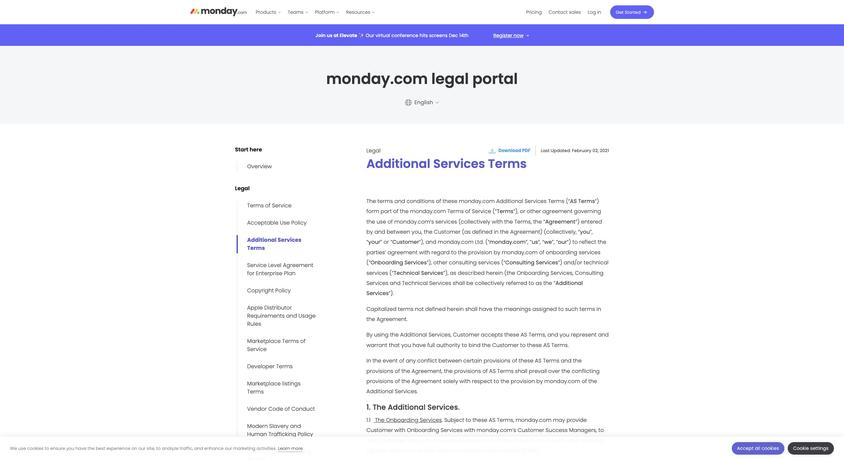 Task type: locate. For each thing, give the bounding box(es) containing it.
", down (collectively,
[[552, 238, 555, 246]]

provision down prevail
[[511, 377, 535, 385]]

as left forth
[[466, 437, 472, 444]]

services. inside "in the event of any conflict between certain provisions of these as terms and the provisions of the agreement, the provisions of as terms shall prevail over the conflicting provisions of the agreement solely with respect to the provision by monday.com of the additional services."
[[395, 388, 418, 395]]

2 vertical spatial between
[[464, 447, 487, 455]]

1 vertical spatial the
[[373, 402, 386, 412]]

0 vertical spatial terms,
[[515, 218, 532, 225]]

for
[[247, 269, 255, 277]]

provision down ltd.
[[469, 248, 493, 256]]

resources
[[346, 9, 371, 15]]

1 horizontal spatial agreement
[[543, 207, 573, 215]]

authority
[[437, 341, 461, 349]]

as
[[571, 197, 577, 205], [521, 331, 528, 339], [544, 341, 550, 349], [535, 357, 542, 365], [490, 367, 496, 375], [489, 416, 496, 424]]

that
[[389, 341, 400, 349]]

1 horizontal spatial have
[[413, 341, 426, 349]]

1 vertical spatial technical
[[402, 279, 428, 287]]

1 vertical spatial shall
[[466, 305, 478, 313]]

monday.com's inside . subject to these as terms, monday.com may provide customer with onboarding services with monday.com's customer success managers, to help customer set up its account, all as set forth in the order form or such other mutually agreed statement of work executed between the parties ("
[[477, 426, 517, 434]]

2 vertical spatial terms,
[[497, 416, 515, 424]]

terms
[[378, 197, 393, 205], [398, 305, 414, 313], [580, 305, 596, 313]]

1 vertical spatial consulting
[[575, 269, 604, 277]]

1 horizontal spatial additional services terms
[[367, 155, 527, 172]]

service up the use on the top of the page
[[272, 202, 292, 209]]

0 horizontal spatial legal
[[235, 185, 250, 192]]

monday.com inside monday.com reporting hotline
[[247, 447, 284, 455]]

english button
[[401, 96, 444, 109]]

1 vertical spatial between
[[439, 357, 462, 365]]

use down part
[[377, 218, 386, 225]]

agreement down you,
[[388, 248, 418, 256]]

warrant
[[367, 341, 388, 349]]

") up onboarding
[[567, 238, 572, 246]]

vendor code of conduct link
[[237, 404, 320, 414]]

we use cookies to ensure you have the best experience on our site, to analyze traffic, and enhance our marketing activities. learn more
[[10, 445, 303, 451]]

" inside ", "
[[367, 238, 369, 246]]

policy up distributor
[[276, 287, 291, 294]]

services
[[436, 218, 458, 225], [579, 248, 601, 256], [479, 259, 500, 266], [367, 269, 388, 277]]

customer up "help"
[[367, 426, 393, 434]]

monday.com reporting hotline
[[247, 447, 311, 460]]

1 vertical spatial agreement
[[283, 261, 314, 269]]

0 horizontal spatial monday.com's
[[395, 218, 434, 225]]

2 horizontal spatial as
[[536, 279, 542, 287]]

2 vertical spatial by
[[537, 377, 543, 385]]

and inside ") entered by and between you, the customer (as defined in the agreement) (collectively, "
[[375, 228, 386, 236]]

0 horizontal spatial our
[[138, 445, 146, 451]]

"
[[544, 218, 546, 225], [579, 228, 581, 236], [367, 238, 369, 246], [391, 238, 393, 246], [530, 238, 532, 246], [543, 238, 545, 246], [557, 238, 559, 246], [554, 279, 556, 287]]

success
[[546, 426, 568, 434]]

the
[[367, 197, 376, 205], [373, 402, 386, 412], [375, 416, 385, 424]]

(" inside '") form part of the monday.com terms of service ("'
[[493, 207, 497, 215]]

have inside the "capitalized terms not defined herein shall have the meanings assigned to such terms in the agreement."
[[479, 305, 493, 313]]

1 vertical spatial ").
[[536, 447, 541, 455]]

" inside "), or other agreement governing the use of monday.com's services (collectively with the terms, the "
[[544, 218, 546, 225]]

") inside ") entered by and between you, the customer (as defined in the agreement) (collectively, "
[[576, 218, 580, 225]]

cookies for all
[[762, 445, 780, 452]]

1 horizontal spatial terms
[[398, 305, 414, 313]]

our right enhance
[[225, 445, 232, 451]]

marketplace down the developer terms link
[[247, 380, 281, 387]]

described
[[458, 269, 485, 277]]

1 horizontal spatial set
[[474, 437, 482, 444]]

agreement up (collectively,
[[546, 218, 576, 225]]

") form part of the monday.com terms of service ("
[[367, 197, 600, 215]]

apple distributor requirements and usage rules
[[247, 304, 316, 328]]

you right that
[[402, 341, 411, 349]]

with inside "in the event of any conflict between certain provisions of these as terms and the provisions of the agreement, the provisions of as terms shall prevail over the conflicting provisions of the agreement solely with respect to the provision by monday.com of the additional services."
[[460, 377, 471, 385]]

2 vertical spatial as
[[466, 437, 472, 444]]

0 vertical spatial all
[[458, 437, 464, 444]]

between inside ") entered by and between you, the customer (as defined in the agreement) (collectively, "
[[387, 228, 410, 236]]

with down subject
[[465, 426, 475, 434]]

additional inside "in the event of any conflict between certain provisions of these as terms and the provisions of the agreement, the provisions of as terms shall prevail over the conflicting provisions of the agreement solely with respect to the provision by monday.com of the additional services."
[[367, 388, 394, 395]]

marketplace listings terms link
[[237, 379, 321, 397]]

provision inside ") to reflect the parties' agreement with regard to the provision by monday.com of onboarding services ("
[[469, 248, 493, 256]]

1 marketplace from the top
[[247, 337, 281, 345]]

services down reflect
[[579, 248, 601, 256]]

agreement inside "in the event of any conflict between certain provisions of these as terms and the provisions of the agreement, the provisions of as terms shall prevail over the conflicting provisions of the agreement solely with respect to the provision by monday.com of the additional services."
[[412, 377, 442, 385]]

1 vertical spatial services,
[[429, 331, 452, 339]]

1 vertical spatial additional services terms
[[247, 236, 302, 252]]

use inside "), or other agreement governing the use of monday.com's services (collectively with the terms, the "
[[377, 218, 386, 225]]

") inside '") form part of the monday.com terms of service ("'
[[595, 197, 600, 205]]

in right forth
[[497, 437, 502, 444]]

2 marketplace from the top
[[247, 380, 281, 387]]

service up developer
[[247, 345, 267, 353]]

all up executed
[[458, 437, 464, 444]]

consulting
[[506, 259, 535, 266], [575, 269, 604, 277]]

customer up form at the bottom of page
[[518, 426, 545, 434]]

other down managers,
[[566, 437, 580, 444]]

log
[[588, 9, 597, 15]]

and down terms.
[[561, 357, 572, 365]]

all
[[458, 437, 464, 444], [756, 445, 761, 452]]

you,
[[412, 228, 423, 236]]

2 vertical spatial shall
[[516, 367, 528, 375]]

may
[[554, 416, 566, 424]]

dialog
[[0, 437, 845, 460]]

have for capitalized terms not defined herein shall have the meanings assigned to such terms in the agreement.
[[479, 305, 493, 313]]

1 set from the left
[[408, 437, 416, 444]]

0 vertical spatial such
[[566, 305, 579, 313]]

as left terms.
[[544, 341, 550, 349]]

2 vertical spatial policy
[[298, 430, 313, 438]]

") for ") to reflect the parties' agreement with regard to the provision by monday.com of onboarding services ("
[[567, 238, 572, 246]]

all inside . subject to these as terms, monday.com may provide customer with onboarding services with monday.com's customer success managers, to help customer set up its account, all as set forth in the order form or such other mutually agreed statement of work executed between the parties ("
[[458, 437, 464, 444]]

0 horizontal spatial terms
[[378, 197, 393, 205]]

contact sales link
[[546, 7, 585, 18]]

provisions
[[484, 357, 511, 365], [367, 367, 394, 375], [455, 367, 481, 375], [367, 377, 394, 385]]

0 vertical spatial between
[[387, 228, 410, 236]]

2 vertical spatial the
[[375, 416, 385, 424]]

and inside apple distributor requirements and usage rules
[[286, 312, 297, 320]]

and up "
[[375, 228, 386, 236]]

and inside modern slavery and human trafficking policy
[[290, 422, 301, 430]]

these inside . subject to these as terms, monday.com may provide customer with onboarding services with monday.com's customer success managers, to help customer set up its account, all as set forth in the order form or such other mutually agreed statement of work executed between the parties ("
[[473, 416, 488, 424]]

0 horizontal spatial defined
[[426, 305, 446, 313]]

terms up the over on the right bottom of page
[[544, 357, 560, 365]]

1 vertical spatial all
[[756, 445, 761, 452]]

2 horizontal spatial other
[[566, 437, 580, 444]]

the inside '") form part of the monday.com terms of service ("'
[[400, 207, 409, 215]]

with left 'regard'
[[419, 248, 430, 256]]

0 vertical spatial the
[[367, 197, 376, 205]]

our inside monday.com legal portal main content
[[559, 238, 567, 246]]

screens
[[430, 32, 448, 39]]

"), inside "), as described herein (the onboarding services, consulting services and technical services shall be collectively referred to as the "
[[444, 269, 449, 277]]

referred
[[506, 279, 528, 287]]

0 horizontal spatial shall
[[453, 279, 465, 287]]

terms inside marketplace listings terms
[[247, 388, 264, 395]]

between down forth
[[464, 447, 487, 455]]

products
[[256, 9, 277, 15]]

have down additional services
[[479, 305, 493, 313]]

provision
[[469, 248, 493, 256], [511, 377, 535, 385]]

1 horizontal spatial other
[[527, 207, 541, 215]]

2 vertical spatial other
[[566, 437, 580, 444]]

", inside ", "
[[591, 228, 593, 236]]

monday.com inside ") to reflect the parties' agreement with regard to the provision by monday.com of onboarding services ("
[[502, 248, 538, 256]]

1 vertical spatial use
[[18, 445, 26, 451]]

") inside the ") and/or technical services ("
[[559, 259, 563, 266]]

you up reflect
[[581, 228, 591, 236]]

0 horizontal spatial such
[[552, 437, 565, 444]]

services, down and/or
[[551, 269, 574, 277]]

pdf
[[523, 147, 531, 154]]

services. up .
[[428, 402, 460, 412]]

1 horizontal spatial our
[[225, 445, 232, 451]]

1 horizontal spatial cookies
[[762, 445, 780, 452]]

0 vertical spatial herein
[[487, 269, 503, 277]]

you
[[581, 228, 591, 236], [560, 331, 570, 339], [402, 341, 411, 349], [66, 445, 74, 451]]

with inside ") to reflect the parties' agreement with regard to the provision by monday.com of onboarding services ("
[[419, 248, 430, 256]]

start here
[[235, 146, 262, 153]]

shall down additional services
[[466, 305, 478, 313]]

of inside . subject to these as terms, monday.com may provide customer with onboarding services with monday.com's customer success managers, to help customer set up its account, all as set forth in the order form or such other mutually agreed statement of work executed between the parties ("
[[417, 447, 422, 455]]

forth
[[483, 437, 496, 444]]

learn
[[278, 445, 290, 451]]

the inside "), as described herein (the onboarding services, consulting services and technical services shall be collectively referred to as the "
[[544, 279, 553, 287]]

by down prevail
[[537, 377, 543, 385]]

reporting
[[285, 447, 311, 455]]

monday.com legal portal main content
[[0, 46, 845, 460]]

consulting inside "), as described herein (the onboarding services, consulting services and technical services shall be collectively referred to as the "
[[575, 269, 604, 277]]

services inside additional services
[[367, 289, 389, 297]]

1 vertical spatial such
[[552, 437, 565, 444]]

1 vertical spatial defined
[[426, 305, 446, 313]]

dialog containing we use cookies to ensure you have the best experience on our site, to analyze traffic, and enhance our marketing activities.
[[0, 437, 845, 460]]

("
[[566, 197, 571, 205], [493, 207, 497, 215], [486, 238, 490, 246], [367, 259, 371, 266], [502, 259, 506, 266], [390, 269, 394, 277], [519, 447, 523, 455]]

our up onboarding
[[559, 238, 567, 246]]

0 vertical spatial monday.com's
[[395, 218, 434, 225]]

last updated:  february 02, 2021
[[541, 147, 610, 154]]

2 horizontal spatial agreement
[[546, 218, 576, 225]]

us left at
[[327, 32, 333, 39]]

additional
[[367, 155, 431, 172], [497, 197, 524, 205], [247, 236, 277, 244], [556, 279, 583, 287], [401, 331, 427, 339], [367, 388, 394, 395], [388, 402, 426, 412]]

0 vertical spatial services,
[[551, 269, 574, 277]]

monday.com inside '") form part of the monday.com terms of service ("'
[[410, 207, 446, 215]]

services down parties'
[[367, 269, 388, 277]]

"), up the technical services
[[427, 259, 432, 266]]

marketplace for marketplace terms of service
[[247, 337, 281, 345]]

any
[[406, 357, 416, 365]]

0 horizontal spatial consulting
[[506, 259, 535, 266]]

terms, up agreement) at right
[[515, 218, 532, 225]]

you right ensure
[[66, 445, 74, 451]]

1 horizontal spatial services,
[[551, 269, 574, 277]]

have left best
[[76, 445, 86, 451]]

cookies
[[27, 445, 44, 451], [762, 445, 780, 452]]

1 vertical spatial herein
[[447, 305, 464, 313]]

contact sales
[[549, 9, 582, 15]]

onboarding inside "), as described herein (the onboarding services, consulting services and technical services shall be collectively referred to as the "
[[517, 269, 550, 277]]

platform
[[315, 9, 335, 15]]

have
[[479, 305, 493, 313], [413, 341, 426, 349], [76, 445, 86, 451]]

us
[[327, 32, 333, 39], [532, 238, 539, 246]]

cookies inside button
[[762, 445, 780, 452]]

onboarding
[[371, 259, 403, 266], [517, 269, 550, 277], [386, 416, 419, 424], [407, 426, 440, 434]]

the up the form
[[367, 197, 376, 205]]

terms down apple distributor requirements and usage rules
[[282, 337, 299, 345]]

0 vertical spatial technical
[[394, 269, 420, 277]]

2 horizontal spatial or
[[545, 437, 551, 444]]

0 vertical spatial services.
[[395, 388, 418, 395]]

terms up governing
[[579, 197, 595, 205]]

defined right not
[[426, 305, 446, 313]]

cookies for use
[[27, 445, 44, 451]]

shall inside "in the event of any conflict between certain provisions of these as terms and the provisions of the agreement, the provisions of as terms shall prevail over the conflicting provisions of the agreement solely with respect to the provision by monday.com of the additional services."
[[516, 367, 528, 375]]

1 horizontal spatial between
[[439, 357, 462, 365]]

contact
[[549, 9, 568, 15]]

0 vertical spatial provision
[[469, 248, 493, 256]]

0 horizontal spatial set
[[408, 437, 416, 444]]

1 vertical spatial by
[[494, 248, 501, 256]]

2 horizontal spatial our
[[559, 238, 567, 246]]

1 vertical spatial services.
[[428, 402, 460, 412]]

here
[[250, 146, 262, 153]]

terms up (collectively,
[[549, 197, 565, 205]]

form
[[367, 207, 379, 215]]

distributor
[[264, 304, 292, 312]]

copyright
[[247, 287, 274, 294]]

shall
[[453, 279, 465, 287], [466, 305, 478, 313], [516, 367, 528, 375]]

services, inside by using the additional services, customer accepts these as terms, and you represent and warrant that you have full authority to bind the customer to these as terms.
[[429, 331, 452, 339]]

monday.com's up you,
[[395, 218, 434, 225]]

and down the technical services
[[390, 279, 401, 287]]

0 horizontal spatial between
[[387, 228, 410, 236]]

0 horizontal spatial have
[[76, 445, 86, 451]]

to
[[573, 238, 578, 246], [452, 248, 457, 256], [529, 279, 535, 287], [559, 305, 564, 313], [462, 341, 468, 349], [521, 341, 526, 349], [494, 377, 500, 385], [466, 416, 472, 424], [599, 426, 604, 434], [45, 445, 49, 451], [156, 445, 161, 451]]

defined inside ") entered by and between you, the customer (as defined in the agreement) (collectively, "
[[473, 228, 493, 236]]

", down agreement) at right
[[526, 238, 529, 246]]

we
[[545, 238, 552, 246]]

and right traffic,
[[195, 445, 203, 451]]

cookies right we
[[27, 445, 44, 451]]

monday.com's up forth
[[477, 426, 517, 434]]

terms up part
[[378, 197, 393, 205]]

with inside "), or other agreement governing the use of monday.com's services (collectively with the terms, the "
[[492, 218, 503, 225]]

and
[[395, 197, 406, 205], [375, 228, 386, 236], [426, 238, 437, 246], [390, 279, 401, 287], [286, 312, 297, 320], [548, 331, 559, 339], [599, 331, 609, 339], [561, 357, 572, 365], [290, 422, 301, 430], [195, 445, 203, 451]]

1 vertical spatial terms,
[[529, 331, 547, 339]]

consulting
[[449, 259, 477, 266]]

parties'
[[367, 248, 386, 256]]

in down "), or other agreement governing the use of monday.com's services (collectively with the terms, the "
[[494, 228, 499, 236]]

these up forth
[[473, 416, 488, 424]]

agreement)
[[511, 228, 543, 236]]

enterprise
[[256, 269, 283, 277]]

services inside ") to reflect the parties' agreement with regard to the provision by monday.com of onboarding services ("
[[579, 248, 601, 256]]

marketplace inside marketplace terms of service
[[247, 337, 281, 345]]

1 horizontal spatial monday.com's
[[477, 426, 517, 434]]

set left up
[[408, 437, 416, 444]]

herein down additional services
[[447, 305, 464, 313]]

services, up authority
[[429, 331, 452, 339]]

as right referred
[[536, 279, 542, 287]]

monday.com inside . subject to these as terms, monday.com may provide customer with onboarding services with monday.com's customer success managers, to help customer set up its account, all as set forth in the order form or such other mutually agreed statement of work executed between the parties ("
[[516, 416, 552, 424]]

overview
[[247, 163, 272, 170]]

by inside "in the event of any conflict between certain provisions of these as terms and the provisions of the agreement, the provisions of as terms shall prevail over the conflicting provisions of the agreement solely with respect to the provision by monday.com of the additional services."
[[537, 377, 543, 385]]

you up terms.
[[560, 331, 570, 339]]

terms, inside by using the additional services, customer accepts these as terms, and you represent and warrant that you have full authority to bind the customer to these as terms.
[[529, 331, 547, 339]]

"). up capitalized on the bottom left of the page
[[389, 289, 394, 297]]

terms, up order
[[497, 416, 515, 424]]

2 horizontal spatial by
[[537, 377, 543, 385]]

" inside ") entered by and between you, the customer (as defined in the agreement) (collectively, "
[[579, 228, 581, 236]]

0 vertical spatial consulting
[[506, 259, 535, 266]]

such right assigned
[[566, 305, 579, 313]]

we
[[10, 445, 17, 451]]

shall inside the "capitalized terms not defined herein shall have the meanings assigned to such terms in the agreement."
[[466, 305, 478, 313]]

shall left prevail
[[516, 367, 528, 375]]

") for ") entered by and between you, the customer (as defined in the agreement) (collectively, "
[[576, 218, 580, 225]]

1 horizontal spatial shall
[[466, 305, 478, 313]]

0 vertical spatial ").
[[389, 289, 394, 297]]

list
[[253, 0, 379, 24]]

other up agreement) at right
[[527, 207, 541, 215]]

to inside "in the event of any conflict between certain provisions of these as terms and the provisions of the agreement, the provisions of as terms shall prevail over the conflicting provisions of the agreement solely with respect to the provision by monday.com of the additional services."
[[494, 377, 500, 385]]

terms down legal button
[[247, 202, 264, 209]]

1 horizontal spatial provision
[[511, 377, 535, 385]]

activities.
[[257, 445, 277, 451]]

terms up represent
[[580, 305, 596, 313]]

1 horizontal spatial by
[[494, 248, 501, 256]]

0 vertical spatial or
[[520, 207, 526, 215]]

in up represent
[[597, 305, 602, 313]]

0 horizontal spatial by
[[367, 228, 373, 236]]

2 horizontal spatial terms
[[580, 305, 596, 313]]

(" inside ") to reflect the parties' agreement with regard to the provision by monday.com of onboarding services ("
[[367, 259, 371, 266]]

0 vertical spatial additional services terms
[[367, 155, 527, 172]]

accepts
[[481, 331, 503, 339]]

more
[[291, 445, 303, 451]]

monday.com logo image
[[190, 4, 247, 18]]

agreement inside service level agreement for enterprise plan
[[283, 261, 314, 269]]

0 vertical spatial marketplace
[[247, 337, 281, 345]]

trafficking
[[269, 430, 296, 438]]

0 horizontal spatial services,
[[429, 331, 452, 339]]

have inside by using the additional services, customer accepts these as terms, and you represent and warrant that you have full authority to bind the customer to these as terms.
[[413, 341, 426, 349]]

additional services terms
[[367, 155, 527, 172], [247, 236, 302, 252]]

2 horizontal spatial between
[[464, 447, 487, 455]]

services. up 1. the additional services.
[[395, 388, 418, 395]]

other inside "), or other agreement governing the use of monday.com's services (collectively with the terms, the "
[[527, 207, 541, 215]]

governing
[[575, 207, 602, 215]]

1 horizontal spatial defined
[[473, 228, 493, 236]]

2 vertical spatial agreement
[[412, 377, 442, 385]]

use inside dialog
[[18, 445, 26, 451]]

services left (collectively
[[436, 218, 458, 225]]

solely
[[444, 377, 459, 385]]

service up the for
[[247, 261, 267, 269]]

hits
[[420, 32, 428, 39]]

0 horizontal spatial provision
[[469, 248, 493, 256]]

as up forth
[[489, 416, 496, 424]]

and up terms.
[[548, 331, 559, 339]]

all inside button
[[756, 445, 761, 452]]

conference
[[392, 32, 419, 39]]

by up the ") and/or technical services ("
[[494, 248, 501, 256]]

these inside "in the event of any conflict between certain provisions of these as terms and the provisions of the agreement, the provisions of as terms shall prevail over the conflicting provisions of the agreement solely with respect to the provision by monday.com of the additional services."
[[519, 357, 534, 365]]

additional inside additional services
[[556, 279, 583, 287]]

developer terms link
[[237, 361, 296, 372]]

services up "), as described herein (the onboarding services, consulting services and technical services shall be collectively referred to as the "
[[479, 259, 500, 266]]

services, inside "), as described herein (the onboarding services, consulting services and technical services shall be collectively referred to as the "
[[551, 269, 574, 277]]

or right form at the bottom of page
[[545, 437, 551, 444]]

legal
[[432, 68, 469, 89]]

1 vertical spatial marketplace
[[247, 380, 281, 387]]

0 horizontal spatial agreement
[[283, 261, 314, 269]]

onboarding up up
[[407, 426, 440, 434]]

services inside . subject to these as terms, monday.com may provide customer with onboarding services with monday.com's customer success managers, to help customer set up its account, all as set forth in the order form or such other mutually agreed statement of work executed between the parties ("
[[441, 426, 463, 434]]

get started button
[[611, 5, 654, 19]]

shall left "be"
[[453, 279, 465, 287]]

1 vertical spatial or
[[384, 238, 389, 246]]

in inside ") entered by and between you, the customer (as defined in the agreement) (collectively, "
[[494, 228, 499, 236]]

or inside . subject to these as terms, monday.com may provide customer with onboarding services with monday.com's customer success managers, to help customer set up its account, all as set forth in the order form or such other mutually agreed statement of work executed between the parties ("
[[545, 437, 551, 444]]

provide
[[567, 416, 587, 424]]

policy right the use on the top of the page
[[292, 219, 307, 227]]

by up your
[[367, 228, 373, 236]]

such
[[566, 305, 579, 313], [552, 437, 565, 444]]

and left usage
[[286, 312, 297, 320]]

service down the terms and conditions of these monday.com additional services terms (" as terms
[[472, 207, 492, 215]]

onboarding up referred
[[517, 269, 550, 277]]

1 horizontal spatial use
[[377, 218, 386, 225]]

0 vertical spatial use
[[377, 218, 386, 225]]

these left terms.
[[528, 341, 542, 349]]

customer down you,
[[393, 238, 419, 246]]

our right on at the bottom of page
[[138, 445, 146, 451]]

1.1 the onboarding services
[[367, 416, 442, 424]]

0 vertical spatial defined
[[473, 228, 493, 236]]

to inside the "capitalized terms not defined herein shall have the meanings assigned to such terms in the agreement."
[[559, 305, 564, 313]]

the right the 1.1
[[375, 416, 385, 424]]

agreement up (collectively,
[[543, 207, 573, 215]]

technical services
[[394, 269, 444, 277]]

register now
[[494, 32, 524, 39]]

marketplace inside marketplace listings terms
[[247, 380, 281, 387]]

terms inside '") form part of the monday.com terms of service ("'
[[448, 207, 464, 215]]

", left we
[[539, 238, 541, 246]]

meanings
[[504, 305, 531, 313]]

1 horizontal spatial or
[[520, 207, 526, 215]]

1 horizontal spatial services.
[[428, 402, 460, 412]]

"), up agreement) at right
[[514, 207, 519, 215]]

0 horizontal spatial herein
[[447, 305, 464, 313]]

", down 'entered'
[[591, 228, 593, 236]]

modern slavery and human trafficking policy
[[247, 422, 313, 438]]

terms up (collectively
[[448, 207, 464, 215]]

0 vertical spatial us
[[327, 32, 333, 39]]

marketing
[[233, 445, 256, 451]]

in
[[598, 9, 602, 15], [494, 228, 499, 236], [597, 305, 602, 313], [497, 437, 502, 444]]

terms for and
[[378, 197, 393, 205]]

") down onboarding
[[559, 259, 563, 266]]

0 horizontal spatial use
[[18, 445, 26, 451]]

1 vertical spatial have
[[413, 341, 426, 349]]

agreement.
[[377, 315, 408, 323]]

terms up the for
[[247, 244, 265, 252]]



Task type: vqa. For each thing, say whether or not it's contained in the screenshot.
shall within the "), AS DESCRIBED HEREIN (THE ONBOARDING SERVICES, CONSULTING SERVICES AND TECHNICAL SERVICES SHALL BE COLLECTIVELY REFERRED TO AS THE "
yes



Task type: describe. For each thing, give the bounding box(es) containing it.
the for 1.
[[373, 402, 386, 412]]

consulting for services,
[[575, 269, 604, 277]]

", "
[[367, 228, 593, 246]]

consulting for ("
[[506, 259, 535, 266]]

monday.com legal portal
[[327, 68, 518, 89]]

full
[[428, 341, 435, 349]]

the for 1.1
[[375, 416, 385, 424]]

0 horizontal spatial or
[[384, 238, 389, 246]]

download pdf
[[499, 147, 531, 154]]

0 vertical spatial legal
[[367, 147, 381, 154]]

1. the additional services.
[[367, 402, 460, 412]]

its
[[426, 437, 432, 444]]

by using the additional services, customer accepts these as terms, and you represent and warrant that you have full authority to bind the customer to these as terms.
[[367, 331, 609, 349]]

work
[[424, 447, 436, 455]]

entered
[[582, 218, 603, 225]]

accept all cookies
[[738, 445, 780, 452]]

by
[[367, 331, 373, 339]]

additional services terms link
[[237, 235, 321, 253]]

ltd.
[[476, 238, 484, 246]]

terms up listings
[[276, 362, 293, 370]]

start here button
[[235, 146, 263, 153]]

not
[[415, 305, 424, 313]]

0 horizontal spatial other
[[434, 259, 448, 266]]

reflect
[[580, 238, 597, 246]]

executed
[[438, 447, 463, 455]]

14th
[[460, 32, 469, 39]]

defined inside the "capitalized terms not defined herein shall have the meanings assigned to such terms in the agreement."
[[426, 305, 446, 313]]

acceptable use policy link
[[237, 218, 310, 228]]

") to reflect the parties' agreement with regard to the provision by monday.com of onboarding services ("
[[367, 238, 607, 266]]

0 horizontal spatial ").
[[389, 289, 394, 297]]

services inside additional services terms link
[[278, 236, 302, 244]]

monday.com reporting hotline link
[[237, 446, 321, 460]]

technical
[[584, 259, 609, 266]]

.
[[442, 416, 443, 424]]

or inside "), or other agreement governing the use of monday.com's services (collectively with the terms, the "
[[520, 207, 526, 215]]

updated:
[[551, 147, 571, 154]]

1.
[[367, 402, 371, 412]]

"), as described herein (the onboarding services, consulting services and technical services shall be collectively referred to as the "
[[367, 269, 604, 287]]

managers,
[[570, 426, 598, 434]]

your " or " customer "), and monday.com ltd. (" monday.com ", " us ", " we ", " our
[[369, 238, 567, 246]]

agreement,
[[412, 367, 443, 375]]

1.1
[[367, 416, 371, 424]]

herein inside the "capitalized terms not defined herein shall have the meanings assigned to such terms in the agreement."
[[447, 305, 464, 313]]

service level agreement for enterprise plan
[[247, 261, 314, 277]]

services inside the ") and/or technical services ("
[[367, 269, 388, 277]]

capitalized terms not defined herein shall have the meanings assigned to such terms in the agreement.
[[367, 305, 602, 323]]

pricing link
[[523, 7, 546, 18]]

terms, inside . subject to these as terms, monday.com may provide customer with onboarding services with monday.com's customer success managers, to help customer set up its account, all as set forth in the order form or such other mutually agreed statement of work executed between the parties ("
[[497, 416, 515, 424]]

rules
[[247, 320, 261, 328]]

apple distributor requirements and usage rules link
[[237, 303, 321, 329]]

2 set from the left
[[474, 437, 482, 444]]

0 vertical spatial policy
[[292, 219, 307, 227]]

service inside marketplace terms of service
[[247, 345, 267, 353]]

service inside the terms of service link
[[272, 202, 292, 209]]

order
[[513, 437, 529, 444]]

sales
[[570, 9, 582, 15]]

cookie
[[794, 445, 810, 452]]

and left conditions
[[395, 197, 406, 205]]

(collectively,
[[544, 228, 577, 236]]

terms inside marketplace terms of service
[[282, 337, 299, 345]]

(" inside . subject to these as terms, monday.com may provide customer with onboarding services with monday.com's customer success managers, to help customer set up its account, all as set forth in the order form or such other mutually agreed statement of work executed between the parties ("
[[519, 447, 523, 455]]

enhance
[[204, 445, 224, 451]]

(" inside the ") and/or technical services ("
[[390, 269, 394, 277]]

copyright policy link
[[237, 286, 294, 296]]

statement
[[388, 447, 416, 455]]

over
[[549, 367, 561, 375]]

log in
[[588, 9, 602, 15]]

analyze
[[162, 445, 179, 451]]

1 vertical spatial policy
[[276, 287, 291, 294]]

and inside "in the event of any conflict between certain provisions of these as terms and the provisions of the agreement, the provisions of as terms shall prevail over the conflicting provisions of the agreement solely with respect to the provision by monday.com of the additional services."
[[561, 357, 572, 365]]

virtual
[[376, 32, 391, 39]]

these right conditions
[[443, 197, 458, 205]]

marketplace for marketplace listings terms
[[247, 380, 281, 387]]

of inside marketplace terms of service
[[301, 337, 306, 345]]

customer up the bind
[[453, 331, 480, 339]]

as inside . subject to these as terms, monday.com may provide customer with onboarding services with monday.com's customer success managers, to help customer set up its account, all as set forth in the order form or such other mutually agreed statement of work executed between the parties ("
[[466, 437, 472, 444]]

between inside "in the event of any conflict between certain provisions of these as terms and the provisions of the agreement, the provisions of as terms shall prevail over the conflicting provisions of the agreement solely with respect to the provision by monday.com of the additional services."
[[439, 357, 462, 365]]

legal button
[[235, 185, 263, 192]]

elevate
[[340, 32, 358, 39]]

additional inside additional services terms
[[247, 236, 277, 244]]

slavery
[[270, 422, 289, 430]]

us inside monday.com legal portal main content
[[532, 238, 539, 246]]

service inside '") form part of the monday.com terms of service ("'
[[472, 207, 492, 215]]

last
[[541, 147, 550, 154]]

and right represent
[[599, 331, 609, 339]]

as inside . subject to these as terms, monday.com may provide customer with onboarding services with monday.com's customer success managers, to help customer set up its account, all as set forth in the order form or such other mutually agreed statement of work executed between the parties ("
[[489, 416, 496, 424]]

"), down you,
[[419, 238, 424, 246]]

teams
[[288, 9, 304, 15]]

monday.com's inside "), or other agreement governing the use of monday.com's services (collectively with the terms, the "
[[395, 218, 434, 225]]

dec
[[449, 32, 458, 39]]

as up prevail
[[535, 357, 542, 365]]

in inside . subject to these as terms, monday.com may provide customer with onboarding services with monday.com's customer success managers, to help customer set up its account, all as set forth in the order form or such other mutually agreed statement of work executed between the parties ("
[[497, 437, 502, 444]]

shall inside "), as described herein (the onboarding services, consulting services and technical services shall be collectively referred to as the "
[[453, 279, 465, 287]]

as up governing
[[571, 197, 577, 205]]

be
[[467, 279, 474, 287]]

monday.com inside "in the event of any conflict between certain provisions of these as terms and the provisions of the agreement, the provisions of as terms shall prevail over the conflicting provisions of the agreement solely with respect to the provision by monday.com of the additional services."
[[545, 377, 581, 385]]

customer down accepts
[[493, 341, 519, 349]]

get started
[[616, 9, 641, 15]]

level
[[268, 261, 282, 269]]

customer up statement
[[380, 437, 406, 444]]

herein inside "), as described herein (the onboarding services, consulting services and technical services shall be collectively referred to as the "
[[487, 269, 503, 277]]

such inside the "capitalized terms not defined herein shall have the meanings assigned to such terms in the agreement."
[[566, 305, 579, 313]]

and/or
[[564, 259, 583, 266]]

other inside . subject to these as terms, monday.com may provide customer with onboarding services with monday.com's customer success managers, to help customer set up its account, all as set forth in the order form or such other mutually agreed statement of work executed between the parties ("
[[566, 437, 580, 444]]

marketplace listings terms
[[247, 380, 301, 395]]

use
[[280, 219, 290, 227]]

technical inside "), as described herein (the onboarding services, consulting services and technical services shall be collectively referred to as the "
[[402, 279, 428, 287]]

agreement inside "), or other agreement governing the use of monday.com's services (collectively with the terms, the "
[[543, 207, 573, 215]]

in right log
[[598, 9, 602, 15]]

additional services
[[367, 279, 583, 297]]

") for ") form part of the monday.com terms of service ("
[[595, 197, 600, 205]]

"), inside "), or other agreement governing the use of monday.com's services (collectively with the terms, the "
[[514, 207, 519, 215]]

of inside "), or other agreement governing the use of monday.com's services (collectively with the terms, the "
[[388, 218, 393, 225]]

you inside dialog
[[66, 445, 74, 451]]

terms, inside "), or other agreement governing the use of monday.com's services (collectively with the terms, the "
[[515, 218, 532, 225]]

onboarding down 1. the additional services.
[[386, 416, 419, 424]]

cookie settings
[[794, 445, 829, 452]]

onboarding
[[546, 248, 578, 256]]

acceptable use policy
[[247, 219, 307, 227]]

additional inside by using the additional services, customer accepts these as terms, and you represent and warrant that you have full authority to bind the customer to these as terms.
[[401, 331, 427, 339]]

and inside "), as described herein (the onboarding services, consulting services and technical services shall be collectively referred to as the "
[[390, 279, 401, 287]]

certain
[[464, 357, 483, 365]]

terms down the download
[[488, 155, 527, 172]]

log in link
[[585, 7, 605, 18]]

and up 'regard'
[[426, 238, 437, 246]]

onboarding inside . subject to these as terms, monday.com may provide customer with onboarding services with monday.com's customer success managers, to help customer set up its account, all as set forth in the order form or such other mutually agreed statement of work executed between the parties ("
[[407, 426, 440, 434]]

in inside the "capitalized terms not defined herein shall have the meanings assigned to such terms in the agreement."
[[597, 305, 602, 313]]

developer
[[247, 362, 275, 370]]

with down 1.1 the onboarding services
[[395, 426, 406, 434]]

form
[[530, 437, 544, 444]]

terms for not
[[398, 305, 414, 313]]

terms left prevail
[[498, 367, 514, 375]]

start
[[235, 146, 249, 153]]

policy inside modern slavery and human trafficking policy
[[298, 430, 313, 438]]

2021
[[600, 147, 610, 154]]

join
[[316, 32, 326, 39]]

platform link
[[312, 7, 343, 18]]

list containing products
[[253, 0, 379, 24]]

assigned
[[533, 305, 557, 313]]

conflict
[[418, 357, 437, 365]]

by inside ") to reflect the parties' agreement with regard to the provision by monday.com of onboarding services ("
[[494, 248, 501, 256]]

vendor
[[247, 405, 267, 413]]

terms up ") entered by and between you, the customer (as defined in the agreement) (collectively, "
[[497, 207, 514, 215]]

" inside "), as described herein (the onboarding services, consulting services and technical services shall be collectively referred to as the "
[[554, 279, 556, 287]]

to inside "), as described herein (the onboarding services, consulting services and technical services shall be collectively referred to as the "
[[529, 279, 535, 287]]

as up respect
[[490, 367, 496, 375]]

service inside service level agreement for enterprise plan
[[247, 261, 267, 269]]

such inside . subject to these as terms, monday.com may provide customer with onboarding services with monday.com's customer success managers, to help customer set up its account, all as set forth in the order form or such other mutually agreed statement of work executed between the parties ("
[[552, 437, 565, 444]]

up
[[417, 437, 425, 444]]

") and/or technical services ("
[[367, 259, 609, 277]]

as down meanings
[[521, 331, 528, 339]]

by inside ") entered by and between you, the customer (as defined in the agreement) (collectively, "
[[367, 228, 373, 236]]

our
[[366, 32, 375, 39]]

services inside "), or other agreement governing the use of monday.com's services (collectively with the terms, the "
[[436, 218, 458, 225]]

customer inside ") entered by and between you, the customer (as defined in the agreement) (collectively, "
[[434, 228, 461, 236]]

0 vertical spatial as
[[450, 269, 457, 277]]

onboarding down parties'
[[371, 259, 403, 266]]

mutually
[[582, 437, 605, 444]]

teams link
[[285, 7, 312, 18]]

0 horizontal spatial additional services terms
[[247, 236, 302, 252]]

portal
[[473, 68, 518, 89]]

1 horizontal spatial ").
[[536, 447, 541, 455]]

main element
[[253, 0, 654, 24]]

february
[[573, 147, 592, 154]]

between inside . subject to these as terms, monday.com may provide customer with onboarding services with monday.com's customer success managers, to help customer set up its account, all as set forth in the order form or such other mutually agreed statement of work executed between the parties ("
[[464, 447, 487, 455]]

these right accepts
[[505, 331, 520, 339]]

") for ") and/or technical services ("
[[559, 259, 563, 266]]

agreement inside ") to reflect the parties' agreement with regard to the provision by monday.com of onboarding services ("
[[388, 248, 418, 256]]

have for we use cookies to ensure you have the best experience on our site, to analyze traffic, and enhance our marketing activities. learn more
[[76, 445, 86, 451]]

event
[[383, 357, 398, 365]]

provision inside "in the event of any conflict between certain provisions of these as terms and the provisions of the agreement, the provisions of as terms shall prevail over the conflicting provisions of the agreement solely with respect to the provision by monday.com of the additional services."
[[511, 377, 535, 385]]

of inside ") to reflect the parties' agreement with regard to the provision by monday.com of onboarding services ("
[[540, 248, 545, 256]]

1 vertical spatial as
[[536, 279, 542, 287]]



